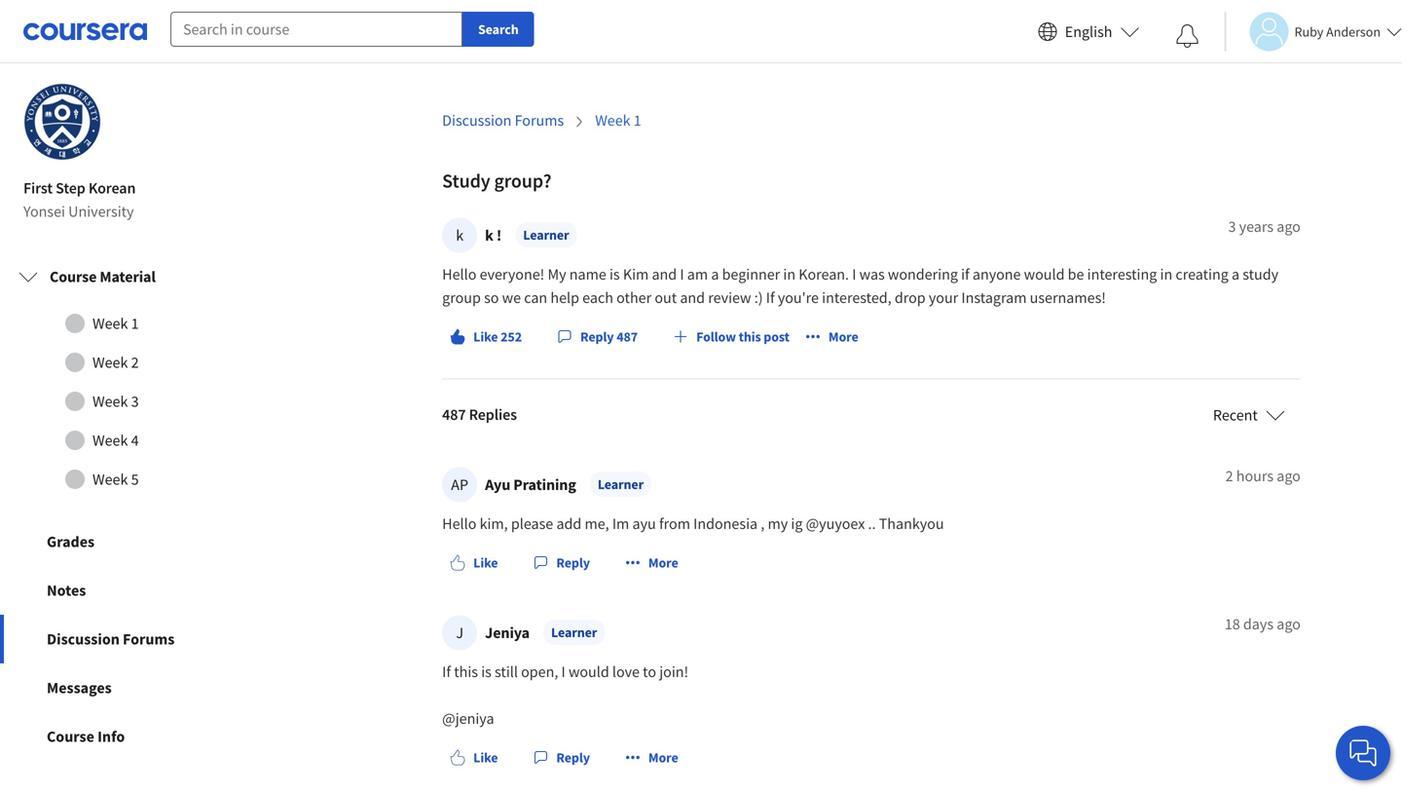 Task type: vqa. For each thing, say whether or not it's contained in the screenshot.
For related to Individuals
no



Task type: describe. For each thing, give the bounding box(es) containing it.
follow
[[697, 328, 736, 345]]

korean.
[[799, 265, 850, 284]]

help center image
[[1352, 741, 1376, 765]]

18
[[1225, 614, 1241, 634]]

grades link
[[0, 517, 281, 566]]

252
[[501, 328, 522, 345]]

ago for 18 days ago
[[1277, 614, 1301, 634]]

kim,
[[480, 514, 508, 533]]

k for k
[[456, 226, 464, 245]]

my
[[548, 265, 567, 284]]

review
[[708, 288, 752, 307]]

is inside if this is still open, i would love to join! @jeniya
[[481, 662, 492, 681]]

1 horizontal spatial discussion forums link
[[442, 111, 564, 130]]

week for week 2 link
[[93, 353, 128, 372]]

was
[[860, 265, 885, 284]]

i inside if this is still open, i would love to join! @jeniya
[[562, 662, 566, 681]]

0 horizontal spatial more button
[[618, 545, 686, 580]]

j
[[456, 623, 464, 643]]

like button for hello kim, please add me, im ayu from indonesia , my ig @yuyoex .. thankyou
[[442, 545, 506, 580]]

!
[[497, 226, 502, 245]]

reply for ayu pratining
[[557, 554, 590, 571]]

interested,
[[822, 288, 892, 307]]

week 2 link
[[19, 343, 262, 382]]

4
[[131, 431, 139, 450]]

1 horizontal spatial forums
[[515, 111, 564, 130]]

1 vertical spatial 3
[[131, 392, 139, 411]]

usernames!
[[1030, 288, 1107, 307]]

my
[[768, 514, 788, 533]]

info
[[98, 727, 125, 746]]

still
[[495, 662, 518, 681]]

study
[[1243, 265, 1279, 284]]

search button
[[463, 12, 534, 47]]

0 horizontal spatial week 1
[[93, 314, 139, 333]]

more for join!
[[649, 749, 679, 766]]

more for ,
[[649, 554, 679, 571]]

learner for !
[[523, 226, 569, 244]]

week 4
[[93, 431, 139, 450]]

replies element
[[442, 379, 1301, 792]]

ruby
[[1295, 23, 1324, 40]]

out
[[655, 288, 677, 307]]

course for course material
[[50, 267, 97, 286]]

english
[[1066, 22, 1113, 41]]

1 horizontal spatial and
[[680, 288, 705, 307]]

reply button for open,
[[525, 740, 598, 775]]

am
[[688, 265, 708, 284]]

drop
[[895, 288, 926, 307]]

week 4 link
[[19, 421, 262, 460]]

messages link
[[0, 663, 281, 712]]

like for jeniya
[[474, 749, 498, 766]]

to
[[643, 662, 657, 681]]

2 vertical spatial learner
[[551, 624, 597, 641]]

week 2
[[93, 353, 139, 372]]

1 vertical spatial week 1 link
[[19, 304, 262, 343]]

would inside if this is still open, i would love to join! @jeniya
[[569, 662, 610, 681]]

hello for hello kim, please add me, im ayu from indonesia , my ig @yuyoex .. thankyou
[[442, 514, 477, 533]]

recent button
[[1214, 403, 1286, 426]]

chevron right image
[[572, 114, 588, 129]]

like 252
[[474, 328, 522, 345]]

if
[[962, 265, 970, 284]]

course for course info
[[47, 727, 94, 746]]

ayu
[[633, 514, 656, 533]]

notes link
[[0, 566, 281, 615]]

anderson
[[1327, 23, 1381, 40]]

..
[[869, 514, 876, 533]]

ago for 2 hours ago
[[1277, 466, 1301, 486]]

2 a from the left
[[1232, 265, 1240, 284]]

1 horizontal spatial discussion forums
[[442, 111, 564, 130]]

1 horizontal spatial i
[[680, 265, 684, 284]]

1 vertical spatial 1
[[131, 314, 139, 333]]

anyone
[[973, 265, 1021, 284]]

me,
[[585, 514, 610, 533]]

your
[[929, 288, 959, 307]]

can
[[524, 288, 548, 307]]

pratining
[[514, 475, 577, 494]]

487 inside button
[[617, 328, 638, 345]]

please
[[511, 514, 554, 533]]

im
[[613, 514, 630, 533]]

1 a from the left
[[711, 265, 719, 284]]

yonsei
[[23, 202, 65, 221]]

week 3
[[93, 392, 139, 411]]

interesting
[[1088, 265, 1158, 284]]

would inside hello everyone! my name is kim and i am a beginner in korean. i was wondering if anyone would be interesting in creating a study group so we can help each other out and review :) if you're interested, drop your instagram usernames!
[[1025, 265, 1065, 284]]

hello everyone! my name is kim and i am a beginner in korean. i was wondering if anyone would be interesting in creating a study group so we can help each other out and review :) if you're interested, drop your instagram usernames!
[[442, 265, 1282, 307]]

everyone!
[[480, 265, 545, 284]]

2 vertical spatial learner element
[[544, 620, 605, 645]]

0 vertical spatial week 1
[[595, 111, 642, 130]]

replies
[[469, 405, 517, 424]]

days
[[1244, 614, 1274, 634]]

if inside hello everyone! my name is kim and i am a beginner in korean. i was wondering if anyone would be interesting in creating a study group so we can help each other out and review :) if you're interested, drop your instagram usernames!
[[766, 288, 775, 307]]

university
[[68, 202, 134, 221]]

Search in course text field
[[170, 12, 463, 47]]

we
[[502, 288, 521, 307]]

learner for pratining
[[598, 475, 644, 493]]

help
[[551, 288, 580, 307]]

forum thread element
[[442, 144, 1301, 792]]

if this is still open, i would love to join! @jeniya
[[442, 662, 689, 728]]

you're
[[778, 288, 819, 307]]

0 horizontal spatial discussion forums link
[[0, 615, 281, 663]]

coursera image
[[23, 16, 147, 47]]

add
[[557, 514, 582, 533]]

hours
[[1237, 466, 1274, 486]]

ig
[[791, 514, 803, 533]]

course info link
[[0, 712, 281, 761]]

this for if
[[454, 662, 478, 681]]

join!
[[660, 662, 689, 681]]

reply button for me,
[[525, 545, 598, 580]]

love
[[613, 662, 640, 681]]

week right chevron right image
[[595, 111, 631, 130]]

group
[[442, 288, 481, 307]]

step
[[56, 178, 85, 198]]

0 vertical spatial more
[[829, 328, 859, 345]]

reply for jeniya
[[557, 749, 590, 766]]



Task type: locate. For each thing, give the bounding box(es) containing it.
hello inside hello everyone! my name is kim and i am a beginner in korean. i was wondering if anyone would be interesting in creating a study group so we can help each other out and review :) if you're interested, drop your instagram usernames!
[[442, 265, 477, 284]]

1 horizontal spatial more button
[[798, 319, 867, 354]]

is left the still
[[481, 662, 492, 681]]

0 horizontal spatial if
[[442, 662, 451, 681]]

1 vertical spatial like
[[474, 554, 498, 571]]

in left creating
[[1161, 265, 1173, 284]]

more inside dropdown button
[[649, 749, 679, 766]]

2 left hours
[[1226, 466, 1234, 486]]

like down @jeniya
[[474, 749, 498, 766]]

week for week 5 link
[[93, 470, 128, 489]]

more down the from
[[649, 554, 679, 571]]

reply down each
[[581, 328, 614, 345]]

2 vertical spatial reply
[[557, 749, 590, 766]]

thumbs up image for hello everyone! my name is kim and i am a beginner in korean. i was wondering if anyone would be interesting in creating a study group so we can help each other out and review :) if you're interested, drop your instagram usernames!
[[450, 329, 466, 344]]

week up week 4
[[93, 392, 128, 411]]

english button
[[1031, 0, 1148, 63]]

1 vertical spatial ago
[[1277, 466, 1301, 486]]

2 in from the left
[[1161, 265, 1173, 284]]

reply button down add
[[525, 545, 598, 580]]

open,
[[521, 662, 559, 681]]

1 horizontal spatial is
[[610, 265, 620, 284]]

ayu
[[485, 475, 511, 494]]

1 horizontal spatial 3
[[1229, 217, 1237, 236]]

years
[[1240, 217, 1274, 236]]

hello left kim,
[[442, 514, 477, 533]]

more down interested,
[[829, 328, 859, 345]]

week left the 4
[[93, 431, 128, 450]]

learner
[[523, 226, 569, 244], [598, 475, 644, 493], [551, 624, 597, 641]]

0 horizontal spatial would
[[569, 662, 610, 681]]

1 vertical spatial more
[[649, 554, 679, 571]]

would left be
[[1025, 265, 1065, 284]]

ago right hours
[[1277, 466, 1301, 486]]

hello
[[442, 265, 477, 284], [442, 514, 477, 533]]

1 horizontal spatial week 1
[[595, 111, 642, 130]]

discussion forums link
[[442, 111, 564, 130], [0, 615, 281, 663]]

ruby anderson button
[[1225, 12, 1403, 51]]

0 horizontal spatial 1
[[131, 314, 139, 333]]

and
[[652, 265, 677, 284], [680, 288, 705, 307]]

this down the j
[[454, 662, 478, 681]]

so
[[484, 288, 499, 307]]

1 horizontal spatial k
[[485, 226, 494, 245]]

1 vertical spatial discussion
[[47, 629, 120, 649]]

course inside dropdown button
[[50, 267, 97, 286]]

course material
[[50, 267, 156, 286]]

3 ago from the top
[[1277, 614, 1301, 634]]

week 1 link up "week 2"
[[19, 304, 262, 343]]

week 5
[[93, 470, 139, 489]]

487 inside replies element
[[442, 405, 466, 424]]

course info
[[47, 727, 125, 746]]

hello kim, please add me, im ayu from indonesia , my ig @yuyoex .. thankyou
[[442, 514, 945, 533]]

like 252 button
[[442, 319, 530, 354]]

if up @jeniya
[[442, 662, 451, 681]]

487 down other
[[617, 328, 638, 345]]

discussion forums up "messages" link
[[47, 629, 175, 649]]

more button down "ayu"
[[618, 545, 686, 580]]

material
[[100, 267, 156, 286]]

in up you're
[[784, 265, 796, 284]]

0 vertical spatial and
[[652, 265, 677, 284]]

1 vertical spatial 487
[[442, 405, 466, 424]]

thumbs up image down group
[[450, 329, 466, 344]]

discussion forums link up "study group?"
[[442, 111, 564, 130]]

like button
[[442, 545, 506, 580], [442, 740, 506, 775]]

1 vertical spatial is
[[481, 662, 492, 681]]

,
[[761, 514, 765, 533]]

0 vertical spatial ago
[[1277, 217, 1301, 236]]

0 vertical spatial like
[[474, 328, 498, 345]]

forums up "messages" link
[[123, 629, 175, 649]]

2 hello from the top
[[442, 514, 477, 533]]

yonsei university image
[[23, 83, 101, 161]]

1 horizontal spatial in
[[1161, 265, 1173, 284]]

study
[[442, 169, 491, 193]]

discussion up study
[[442, 111, 512, 130]]

0 vertical spatial if
[[766, 288, 775, 307]]

notes
[[47, 581, 86, 600]]

2 thumbs up image from the top
[[450, 750, 466, 765]]

2 reply button from the top
[[525, 740, 598, 775]]

@jeniya
[[442, 709, 494, 728]]

a
[[711, 265, 719, 284], [1232, 265, 1240, 284]]

1 vertical spatial learner
[[598, 475, 644, 493]]

1 in from the left
[[784, 265, 796, 284]]

week 1 link right chevron right image
[[595, 111, 642, 130]]

like right thumbs up icon
[[474, 554, 498, 571]]

487 left replies
[[442, 405, 466, 424]]

1 vertical spatial reply button
[[525, 740, 598, 775]]

0 horizontal spatial discussion
[[47, 629, 120, 649]]

1 vertical spatial learner element
[[590, 472, 652, 497]]

hello up group
[[442, 265, 477, 284]]

korean
[[88, 178, 136, 198]]

0 horizontal spatial in
[[784, 265, 796, 284]]

1 horizontal spatial a
[[1232, 265, 1240, 284]]

would left the love
[[569, 662, 610, 681]]

3 left 'years'
[[1229, 217, 1237, 236]]

thumbs up image
[[450, 329, 466, 344], [450, 750, 466, 765]]

week 3 link
[[19, 382, 262, 421]]

learner up my in the top left of the page
[[523, 226, 569, 244]]

reply 487
[[581, 328, 638, 345]]

1 vertical spatial and
[[680, 288, 705, 307]]

week 1 link
[[595, 111, 642, 130], [19, 304, 262, 343]]

0 horizontal spatial 2
[[131, 353, 139, 372]]

1 horizontal spatial would
[[1025, 265, 1065, 284]]

0 vertical spatial discussion forums
[[442, 111, 564, 130]]

1 vertical spatial week 1
[[93, 314, 139, 333]]

week up week 3
[[93, 353, 128, 372]]

1 vertical spatial hello
[[442, 514, 477, 533]]

discussion forums link up messages
[[0, 615, 281, 663]]

0 horizontal spatial i
[[562, 662, 566, 681]]

0 horizontal spatial is
[[481, 662, 492, 681]]

beginner
[[722, 265, 781, 284]]

more button down interested,
[[798, 319, 867, 354]]

this left post
[[739, 328, 761, 345]]

@yuyoex
[[806, 514, 865, 533]]

name
[[570, 265, 607, 284]]

0 vertical spatial reply button
[[525, 545, 598, 580]]

week for week 3 link at the left
[[93, 392, 128, 411]]

week 5 link
[[19, 460, 262, 499]]

i left was
[[853, 265, 857, 284]]

5
[[131, 470, 139, 489]]

learner element up 'open,'
[[544, 620, 605, 645]]

0 vertical spatial reply
[[581, 328, 614, 345]]

thumbs up image down @jeniya
[[450, 750, 466, 765]]

i
[[680, 265, 684, 284], [853, 265, 857, 284], [562, 662, 566, 681]]

reply down if this is still open, i would love to join! @jeniya
[[557, 749, 590, 766]]

course material button
[[3, 249, 278, 304]]

if inside if this is still open, i would love to join! @jeniya
[[442, 662, 451, 681]]

this inside button
[[739, 328, 761, 345]]

3 years ago
[[1229, 217, 1301, 236]]

instagram
[[962, 288, 1027, 307]]

a left the study
[[1232, 265, 1240, 284]]

k
[[456, 226, 464, 245], [485, 226, 494, 245]]

like left "252"
[[474, 328, 498, 345]]

0 vertical spatial course
[[50, 267, 97, 286]]

2 like from the top
[[474, 554, 498, 571]]

1 vertical spatial if
[[442, 662, 451, 681]]

week
[[595, 111, 631, 130], [93, 314, 128, 333], [93, 353, 128, 372], [93, 392, 128, 411], [93, 431, 128, 450], [93, 470, 128, 489]]

i left am on the top of page
[[680, 265, 684, 284]]

1 k from the left
[[456, 226, 464, 245]]

487 replies
[[442, 405, 517, 424]]

indonesia
[[694, 514, 758, 533]]

reply 487 button
[[549, 319, 646, 354]]

1 like button from the top
[[442, 545, 506, 580]]

ap
[[451, 475, 469, 494]]

1 hello from the top
[[442, 265, 477, 284]]

1 reply button from the top
[[525, 545, 598, 580]]

is inside hello everyone! my name is kim and i am a beginner in korean. i was wondering if anyone would be interesting in creating a study group so we can help each other out and review :) if you're interested, drop your instagram usernames!
[[610, 265, 620, 284]]

0 vertical spatial 1
[[634, 111, 642, 130]]

2
[[131, 353, 139, 372], [1226, 466, 1234, 486]]

more down join!
[[649, 749, 679, 766]]

learner element for pratining
[[590, 472, 652, 497]]

if right :)
[[766, 288, 775, 307]]

creating
[[1176, 265, 1229, 284]]

thumbs up image for if this is still open, i would love to join! @jeniya
[[450, 750, 466, 765]]

2 vertical spatial ago
[[1277, 614, 1301, 634]]

1 vertical spatial thumbs up image
[[450, 750, 466, 765]]

0 vertical spatial 3
[[1229, 217, 1237, 236]]

learner element
[[516, 222, 577, 247], [590, 472, 652, 497], [544, 620, 605, 645]]

kim
[[623, 265, 649, 284]]

2 horizontal spatial i
[[853, 265, 857, 284]]

is left kim
[[610, 265, 620, 284]]

1 up week 2 link
[[131, 314, 139, 333]]

ayu pratining
[[485, 475, 577, 494]]

first step korean yonsei university
[[23, 178, 136, 221]]

1 horizontal spatial discussion
[[442, 111, 512, 130]]

learner up 'open,'
[[551, 624, 597, 641]]

each
[[583, 288, 614, 307]]

reply button down if this is still open, i would love to join! @jeniya
[[525, 740, 598, 775]]

more
[[829, 328, 859, 345], [649, 554, 679, 571], [649, 749, 679, 766]]

thumbs up image inside like button
[[450, 750, 466, 765]]

learner element for !
[[516, 222, 577, 247]]

week left 5 at left
[[93, 470, 128, 489]]

from
[[659, 514, 691, 533]]

0 vertical spatial more button
[[798, 319, 867, 354]]

hello inside replies element
[[442, 514, 477, 533]]

group?
[[494, 169, 552, 193]]

1 vertical spatial discussion forums
[[47, 629, 175, 649]]

2 ago from the top
[[1277, 466, 1301, 486]]

1 horizontal spatial if
[[766, 288, 775, 307]]

0 vertical spatial forums
[[515, 111, 564, 130]]

like button down kim,
[[442, 545, 506, 580]]

0 horizontal spatial 487
[[442, 405, 466, 424]]

i right 'open,'
[[562, 662, 566, 681]]

0 horizontal spatial 3
[[131, 392, 139, 411]]

1 horizontal spatial 487
[[617, 328, 638, 345]]

:)
[[755, 288, 763, 307]]

week 1
[[595, 111, 642, 130], [93, 314, 139, 333]]

0 vertical spatial this
[[739, 328, 761, 345]]

2 up week 3 link at the left
[[131, 353, 139, 372]]

1 vertical spatial this
[[454, 662, 478, 681]]

ago right 'years'
[[1277, 217, 1301, 236]]

1 horizontal spatial week 1 link
[[595, 111, 642, 130]]

0 horizontal spatial k
[[456, 226, 464, 245]]

1 vertical spatial discussion forums link
[[0, 615, 281, 663]]

1 vertical spatial course
[[47, 727, 94, 746]]

show notifications image
[[1176, 24, 1200, 48]]

0 vertical spatial like button
[[442, 545, 506, 580]]

2 vertical spatial more
[[649, 749, 679, 766]]

week 1 up "week 2"
[[93, 314, 139, 333]]

1 vertical spatial more button
[[618, 545, 686, 580]]

3 like from the top
[[474, 749, 498, 766]]

0 vertical spatial learner
[[523, 226, 569, 244]]

like button down @jeniya
[[442, 740, 506, 775]]

0 vertical spatial learner element
[[516, 222, 577, 247]]

1 vertical spatial forums
[[123, 629, 175, 649]]

learner up im
[[598, 475, 644, 493]]

a right am on the top of page
[[711, 265, 719, 284]]

2 vertical spatial like
[[474, 749, 498, 766]]

and up out
[[652, 265, 677, 284]]

1 like from the top
[[474, 328, 498, 345]]

18 days ago
[[1225, 614, 1301, 634]]

like button for if this is still open, i would love to join! @jeniya
[[442, 740, 506, 775]]

0 vertical spatial would
[[1025, 265, 1065, 284]]

would
[[1025, 265, 1065, 284], [569, 662, 610, 681]]

thumbs up image inside the like 252 button
[[450, 329, 466, 344]]

post
[[764, 328, 790, 345]]

forums left chevron right image
[[515, 111, 564, 130]]

1 thumbs up image from the top
[[450, 329, 466, 344]]

1 right chevron right image
[[634, 111, 642, 130]]

3 inside forum thread "element"
[[1229, 217, 1237, 236]]

1 horizontal spatial 1
[[634, 111, 642, 130]]

discussion up messages
[[47, 629, 120, 649]]

hello for hello everyone! my name is kim and i am a beginner in korean. i was wondering if anyone would be interesting in creating a study group so we can help each other out and review :) if you're interested, drop your instagram usernames!
[[442, 265, 477, 284]]

k for k !
[[485, 226, 494, 245]]

is
[[610, 265, 620, 284], [481, 662, 492, 681]]

1 vertical spatial reply
[[557, 554, 590, 571]]

more button
[[618, 740, 686, 775]]

thumbs up image
[[450, 555, 466, 570]]

this inside if this is still open, i would love to join! @jeniya
[[454, 662, 478, 681]]

0 vertical spatial is
[[610, 265, 620, 284]]

487
[[617, 328, 638, 345], [442, 405, 466, 424]]

course left the "material"
[[50, 267, 97, 286]]

0 vertical spatial 2
[[131, 353, 139, 372]]

week up "week 2"
[[93, 314, 128, 333]]

2 inside replies element
[[1226, 466, 1234, 486]]

0 vertical spatial 487
[[617, 328, 638, 345]]

thankyou
[[879, 514, 945, 533]]

learner element up im
[[590, 472, 652, 497]]

0 horizontal spatial and
[[652, 265, 677, 284]]

week 1 right chevron right image
[[595, 111, 642, 130]]

2 k from the left
[[485, 226, 494, 245]]

1 horizontal spatial this
[[739, 328, 761, 345]]

follow this post button
[[665, 319, 798, 354]]

reply down add
[[557, 554, 590, 571]]

search
[[478, 20, 519, 38]]

ago right days
[[1277, 614, 1301, 634]]

recent
[[1214, 405, 1258, 425]]

if
[[766, 288, 775, 307], [442, 662, 451, 681]]

week for week 4 link at the left of the page
[[93, 431, 128, 450]]

k !
[[485, 226, 502, 245]]

discussion forums up "study group?"
[[442, 111, 564, 130]]

0 horizontal spatial a
[[711, 265, 719, 284]]

and down am on the top of page
[[680, 288, 705, 307]]

0 horizontal spatial week 1 link
[[19, 304, 262, 343]]

2 like button from the top
[[442, 740, 506, 775]]

1 horizontal spatial 2
[[1226, 466, 1234, 486]]

3 up the 4
[[131, 392, 139, 411]]

0 horizontal spatial discussion forums
[[47, 629, 175, 649]]

like for ayu pratining
[[474, 554, 498, 571]]

0 horizontal spatial forums
[[123, 629, 175, 649]]

k left k !
[[456, 226, 464, 245]]

1 vertical spatial 2
[[1226, 466, 1234, 486]]

0 vertical spatial discussion forums link
[[442, 111, 564, 130]]

k left !
[[485, 226, 494, 245]]

this for follow
[[739, 328, 761, 345]]

1 vertical spatial like button
[[442, 740, 506, 775]]

course left info
[[47, 727, 94, 746]]

learner element up my in the top left of the page
[[516, 222, 577, 247]]

this
[[739, 328, 761, 345], [454, 662, 478, 681]]

0 vertical spatial hello
[[442, 265, 477, 284]]

0 vertical spatial thumbs up image
[[450, 329, 466, 344]]

0 vertical spatial week 1 link
[[595, 111, 642, 130]]

wondering
[[888, 265, 959, 284]]

0 horizontal spatial this
[[454, 662, 478, 681]]

0 vertical spatial discussion
[[442, 111, 512, 130]]

ago for 3 years ago
[[1277, 217, 1301, 236]]

chat with us image
[[1348, 737, 1379, 769]]

1 ago from the top
[[1277, 217, 1301, 236]]



